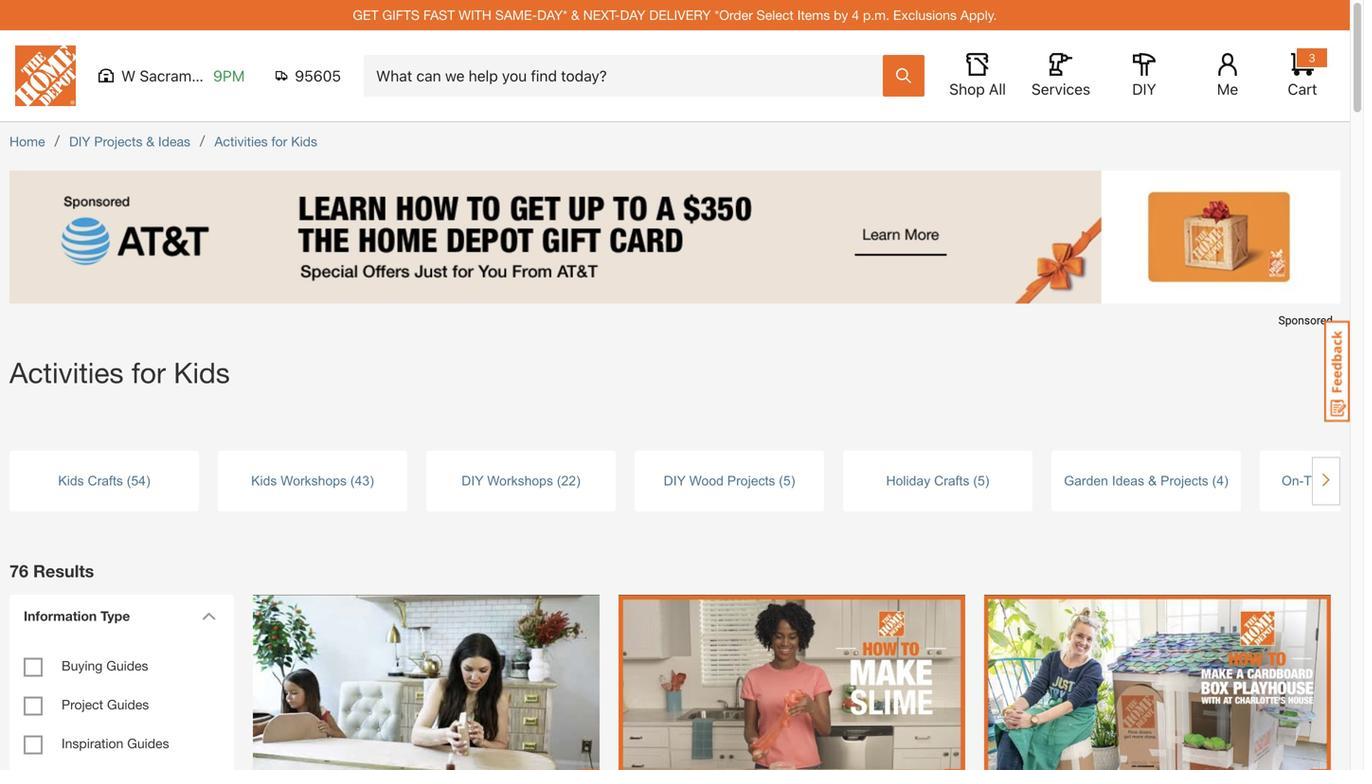 Task type: vqa. For each thing, say whether or not it's contained in the screenshot.


Task type: describe. For each thing, give the bounding box(es) containing it.
diy projects & ideas link
[[69, 134, 190, 149]]

same-
[[495, 7, 537, 23]]

0 vertical spatial activities for kids
[[214, 134, 317, 149]]

day
[[620, 7, 646, 23]]

me button
[[1198, 53, 1258, 99]]

on-trend wor link
[[1260, 471, 1364, 491]]

diy button
[[1114, 53, 1175, 99]]

shop
[[950, 80, 985, 98]]

diy for diy projects & ideas
[[69, 134, 90, 149]]

inspiration
[[62, 736, 124, 751]]

information
[[24, 608, 97, 624]]

trend
[[1304, 474, 1338, 488]]

fast
[[423, 7, 455, 23]]

next-
[[583, 7, 620, 23]]

( for diy workshops
[[557, 474, 561, 488]]

diy for diy wood projects ( 5 )
[[664, 474, 686, 488]]

diy workshops ( 22 )
[[462, 474, 581, 488]]

diy for diy
[[1133, 80, 1157, 98]]

on-
[[1282, 474, 1304, 488]]

the home depot logo image
[[15, 45, 76, 106]]

) for holiday crafts ( 5 )
[[985, 474, 990, 488]]

& for garden ideas & projects ( 4 )
[[1148, 474, 1157, 488]]

76 result s
[[9, 561, 94, 581]]

( for holiday crafts
[[973, 474, 978, 488]]

w
[[121, 67, 136, 85]]

0 horizontal spatial 4
[[852, 7, 859, 23]]

apply.
[[961, 7, 997, 23]]

exclusions
[[893, 7, 957, 23]]

kids crafts ( 54 )
[[58, 474, 150, 488]]

1 horizontal spatial &
[[571, 7, 580, 23]]

1 vertical spatial activities for kids
[[9, 356, 230, 389]]

result
[[33, 561, 85, 581]]

get gifts fast with same-day* & next-day delivery *order select items by 4 p.m. exclusions apply.
[[353, 7, 997, 23]]

on-trend wor
[[1282, 474, 1364, 488]]

cart 3
[[1288, 51, 1318, 98]]

guides for buying guides
[[106, 658, 148, 674]]

buying
[[62, 658, 103, 674]]

crafts for kids crafts
[[88, 474, 123, 488]]

advertisement region
[[9, 171, 1341, 335]]

activities for kids link
[[214, 134, 317, 149]]

guides for project guides
[[107, 697, 149, 713]]

95605
[[295, 67, 341, 85]]

0 vertical spatial for
[[271, 134, 287, 149]]

information type button
[[14, 595, 223, 637]]

) for diy workshops ( 22 )
[[576, 474, 581, 488]]

inspiration guides
[[62, 736, 169, 751]]

43
[[355, 474, 370, 488]]

4 ( from the left
[[779, 474, 784, 488]]

home
[[9, 134, 45, 149]]

76
[[9, 561, 28, 581]]

1 horizontal spatial 4
[[1217, 474, 1224, 488]]

95605 button
[[276, 66, 341, 85]]

2 horizontal spatial projects
[[1161, 474, 1209, 488]]

( for kids workshops
[[351, 474, 355, 488]]

) for kids workshops ( 43 )
[[370, 474, 374, 488]]

select
[[757, 7, 794, 23]]

how to create a deluxe cardboard playhouse image
[[984, 563, 1331, 770]]

items
[[798, 7, 830, 23]]

& for diy projects & ideas
[[146, 134, 155, 149]]

delivery
[[649, 7, 711, 23]]

garden
[[1064, 474, 1109, 488]]

create your own graze and gather centerpiece board image
[[253, 563, 600, 770]]

project
[[62, 697, 103, 713]]



Task type: locate. For each thing, give the bounding box(es) containing it.
wor
[[1342, 474, 1364, 488]]

4 left on- in the right bottom of the page
[[1217, 474, 1224, 488]]

0 vertical spatial &
[[571, 7, 580, 23]]

with
[[459, 7, 492, 23]]

1 horizontal spatial ideas
[[1112, 474, 1145, 488]]

1 horizontal spatial crafts
[[934, 474, 970, 488]]

0 horizontal spatial ideas
[[158, 134, 190, 149]]

get
[[353, 7, 379, 23]]

2 ) from the left
[[370, 474, 374, 488]]

0 vertical spatial activities
[[214, 134, 268, 149]]

workshops
[[281, 474, 347, 488], [487, 474, 553, 488]]

guides right inspiration
[[127, 736, 169, 751]]

buying guides
[[62, 658, 148, 674]]

(
[[127, 474, 131, 488], [351, 474, 355, 488], [557, 474, 561, 488], [779, 474, 784, 488], [973, 474, 978, 488], [1212, 474, 1217, 488]]

& right garden
[[1148, 474, 1157, 488]]

0 horizontal spatial crafts
[[88, 474, 123, 488]]

1 vertical spatial &
[[146, 134, 155, 149]]

w sacramento 9pm
[[121, 67, 245, 85]]

& right day*
[[571, 7, 580, 23]]

( for kids crafts
[[127, 474, 131, 488]]

p.m.
[[863, 7, 890, 23]]

cart
[[1288, 80, 1318, 98]]

crafts right holiday
[[934, 474, 970, 488]]

workshops for kids workshops
[[281, 474, 347, 488]]

)
[[146, 474, 150, 488], [370, 474, 374, 488], [576, 474, 581, 488], [791, 474, 795, 488], [985, 474, 990, 488], [1224, 474, 1229, 488]]

diy projects & ideas
[[69, 134, 190, 149]]

diy inside diy button
[[1133, 80, 1157, 98]]

holiday crafts ( 5 )
[[886, 474, 990, 488]]

1 horizontal spatial workshops
[[487, 474, 553, 488]]

0 horizontal spatial for
[[132, 356, 166, 389]]

ideas right garden
[[1112, 474, 1145, 488]]

2 vertical spatial &
[[1148, 474, 1157, 488]]

1 vertical spatial guides
[[107, 697, 149, 713]]

activities for kids
[[214, 134, 317, 149], [9, 356, 230, 389]]

5 ( from the left
[[973, 474, 978, 488]]

1 ( from the left
[[127, 474, 131, 488]]

3 ( from the left
[[557, 474, 561, 488]]

1 ) from the left
[[146, 474, 150, 488]]

3
[[1309, 51, 1316, 64]]

1 5 from the left
[[784, 474, 791, 488]]

6 ) from the left
[[1224, 474, 1229, 488]]

1 workshops from the left
[[281, 474, 347, 488]]

1 horizontal spatial projects
[[728, 474, 775, 488]]

4
[[852, 7, 859, 23], [1217, 474, 1224, 488]]

1 vertical spatial 4
[[1217, 474, 1224, 488]]

kids
[[291, 134, 317, 149], [174, 356, 230, 389], [58, 474, 84, 488], [251, 474, 277, 488]]

for
[[271, 134, 287, 149], [132, 356, 166, 389]]

home link
[[9, 134, 45, 149]]

gifts
[[382, 7, 420, 23]]

ideas down the sacramento
[[158, 134, 190, 149]]

diy
[[1133, 80, 1157, 98], [69, 134, 90, 149], [462, 474, 484, 488], [664, 474, 686, 488]]

0 vertical spatial 4
[[852, 7, 859, 23]]

all
[[989, 80, 1006, 98]]

2 ( from the left
[[351, 474, 355, 488]]

crafts for holiday crafts
[[934, 474, 970, 488]]

projects
[[94, 134, 143, 149], [728, 474, 775, 488], [1161, 474, 1209, 488]]

garden ideas & projects ( 4 )
[[1064, 474, 1229, 488]]

services button
[[1031, 53, 1092, 99]]

1 horizontal spatial 5
[[978, 474, 985, 488]]

9pm
[[213, 67, 245, 85]]

shop all button
[[948, 53, 1008, 99]]

by
[[834, 7, 848, 23]]

0 vertical spatial ideas
[[158, 134, 190, 149]]

*order
[[715, 7, 753, 23]]

5
[[784, 474, 791, 488], [978, 474, 985, 488]]

how to make slime image
[[619, 563, 966, 770]]

2 horizontal spatial &
[[1148, 474, 1157, 488]]

s
[[85, 561, 94, 581]]

guides for inspiration guides
[[127, 736, 169, 751]]

ideas
[[158, 134, 190, 149], [1112, 474, 1145, 488]]

What can we help you find today? search field
[[376, 56, 882, 96]]

day*
[[537, 7, 568, 23]]

2 crafts from the left
[[934, 474, 970, 488]]

caret icon image
[[202, 612, 216, 620]]

0 horizontal spatial activities
[[9, 356, 124, 389]]

4 ) from the left
[[791, 474, 795, 488]]

me
[[1217, 80, 1239, 98]]

diy for diy workshops ( 22 )
[[462, 474, 484, 488]]

crafts
[[88, 474, 123, 488], [934, 474, 970, 488]]

wood
[[689, 474, 724, 488]]

information type
[[24, 608, 130, 624]]

1 vertical spatial for
[[132, 356, 166, 389]]

crafts left '54'
[[88, 474, 123, 488]]

0 vertical spatial guides
[[106, 658, 148, 674]]

& down the sacramento
[[146, 134, 155, 149]]

1 horizontal spatial activities
[[214, 134, 268, 149]]

workshops left 22
[[487, 474, 553, 488]]

holiday
[[886, 474, 931, 488]]

1 vertical spatial activities
[[9, 356, 124, 389]]

5 right holiday
[[978, 474, 985, 488]]

5 ) from the left
[[985, 474, 990, 488]]

guides
[[106, 658, 148, 674], [107, 697, 149, 713], [127, 736, 169, 751]]

5 right wood
[[784, 474, 791, 488]]

6 ( from the left
[[1212, 474, 1217, 488]]

activities
[[214, 134, 268, 149], [9, 356, 124, 389]]

shop all
[[950, 80, 1006, 98]]

kids workshops ( 43 )
[[251, 474, 374, 488]]

type
[[101, 608, 130, 624]]

0 horizontal spatial &
[[146, 134, 155, 149]]

services
[[1032, 80, 1091, 98]]

guides up the project guides at the bottom of page
[[106, 658, 148, 674]]

1 horizontal spatial for
[[271, 134, 287, 149]]

22
[[561, 474, 576, 488]]

54
[[131, 474, 146, 488]]

2 workshops from the left
[[487, 474, 553, 488]]

sacramento
[[140, 67, 222, 85]]

1 vertical spatial ideas
[[1112, 474, 1145, 488]]

feedback link image
[[1325, 320, 1350, 423]]

0 horizontal spatial 5
[[784, 474, 791, 488]]

) for kids crafts ( 54 )
[[146, 474, 150, 488]]

&
[[571, 7, 580, 23], [146, 134, 155, 149], [1148, 474, 1157, 488]]

workshops left 43
[[281, 474, 347, 488]]

2 vertical spatial guides
[[127, 736, 169, 751]]

workshops for diy workshops
[[487, 474, 553, 488]]

diy wood projects ( 5 )
[[664, 474, 795, 488]]

3 ) from the left
[[576, 474, 581, 488]]

0 horizontal spatial projects
[[94, 134, 143, 149]]

guides up inspiration guides
[[107, 697, 149, 713]]

1 crafts from the left
[[88, 474, 123, 488]]

project guides
[[62, 697, 149, 713]]

0 horizontal spatial workshops
[[281, 474, 347, 488]]

4 right by
[[852, 7, 859, 23]]

2 5 from the left
[[978, 474, 985, 488]]



